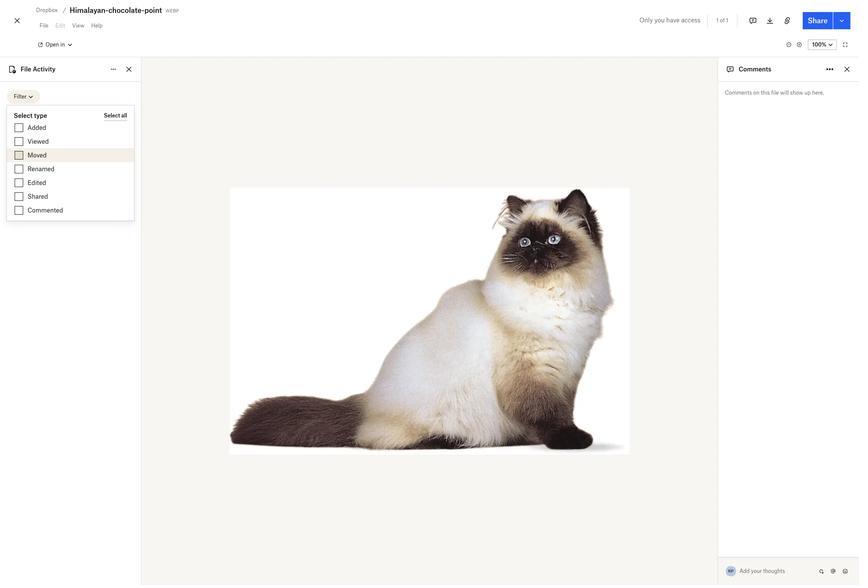 Task type: locate. For each thing, give the bounding box(es) containing it.
select left type
[[14, 112, 33, 119]]

list
[[7, 104, 134, 151]]

this right the on
[[762, 89, 771, 96]]

renamed checkbox item
[[7, 162, 134, 176]]

file down dropbox popup button
[[40, 22, 48, 29]]

1 left of
[[717, 17, 719, 24]]

1 horizontal spatial 1
[[727, 17, 729, 24]]

file left the will
[[772, 89, 780, 96]]

select all
[[104, 112, 127, 119]]

viewed
[[28, 138, 49, 145]]

1 right of
[[727, 17, 729, 24]]

added
[[43, 127, 61, 134]]

1 horizontal spatial this
[[762, 89, 771, 96]]

webp
[[166, 6, 179, 14]]

file left activity
[[21, 65, 31, 73]]

0 horizontal spatial file
[[75, 127, 84, 134]]

file
[[772, 89, 780, 96], [75, 127, 84, 134]]

close left sidebar image
[[124, 64, 134, 74]]

this inside you added this file 2:36 pm
[[63, 127, 73, 134]]

list containing today
[[7, 104, 134, 151]]

commented
[[28, 206, 63, 214]]

of
[[721, 17, 725, 24]]

this for on
[[762, 89, 771, 96]]

1 vertical spatial file
[[21, 65, 31, 73]]

select
[[14, 112, 33, 119], [104, 112, 120, 119]]

1 select from the left
[[14, 112, 33, 119]]

this for added
[[63, 127, 73, 134]]

1 vertical spatial this
[[63, 127, 73, 134]]

1
[[717, 17, 719, 24], [727, 17, 729, 24]]

file up the 'viewed' checkbox item
[[75, 127, 84, 134]]

1 horizontal spatial select
[[104, 112, 120, 119]]

0 horizontal spatial 1
[[717, 17, 719, 24]]

2 select from the left
[[104, 112, 120, 119]]

moved checkbox item
[[7, 148, 134, 162]]

comments for comments
[[739, 65, 772, 73]]

0 horizontal spatial select
[[14, 112, 33, 119]]

comments
[[739, 65, 772, 73], [726, 89, 753, 96]]

close right sidebar image
[[843, 64, 853, 74]]

0 vertical spatial comments
[[739, 65, 772, 73]]

file for file activity
[[21, 65, 31, 73]]

this
[[762, 89, 771, 96], [63, 127, 73, 134]]

here.
[[813, 89, 825, 96]]

comments for comments on this file will show up here.
[[726, 89, 753, 96]]

file activity
[[21, 65, 56, 73]]

0 horizontal spatial file
[[21, 65, 31, 73]]

0 horizontal spatial this
[[63, 127, 73, 134]]

select left all
[[104, 112, 120, 119]]

point
[[145, 6, 162, 15]]

shared checkbox item
[[7, 190, 134, 203]]

this up the 'viewed' checkbox item
[[63, 127, 73, 134]]

/
[[63, 6, 66, 14]]

1 horizontal spatial file
[[40, 22, 48, 29]]

comments up the on
[[739, 65, 772, 73]]

2 1 from the left
[[727, 17, 729, 24]]

0 vertical spatial file
[[772, 89, 780, 96]]

0 vertical spatial this
[[762, 89, 771, 96]]

1 horizontal spatial file
[[772, 89, 780, 96]]

None field
[[0, 0, 65, 9]]

file for file
[[40, 22, 48, 29]]

chocolate-
[[109, 6, 145, 15]]

100% button
[[809, 40, 838, 50]]

on
[[754, 89, 760, 96]]

file
[[40, 22, 48, 29], [21, 65, 31, 73]]

select inside button
[[104, 112, 120, 119]]

close image
[[12, 14, 22, 28]]

file inside 'file' dropdown button
[[40, 22, 48, 29]]

comments left the on
[[726, 89, 753, 96]]

file inside you added this file 2:36 pm
[[75, 127, 84, 134]]

dropbox
[[36, 7, 58, 13]]

open in
[[46, 41, 65, 48]]

add your thoughts
[[740, 568, 786, 574]]

0 vertical spatial file
[[40, 22, 48, 29]]

1 vertical spatial file
[[75, 127, 84, 134]]

1 vertical spatial comments
[[726, 89, 753, 96]]



Task type: vqa. For each thing, say whether or not it's contained in the screenshot.
dialog
no



Task type: describe. For each thing, give the bounding box(es) containing it.
select type
[[14, 112, 47, 119]]

only you have access
[[640, 16, 701, 24]]

view button
[[69, 19, 88, 33]]

add your thoughts image
[[741, 567, 810, 576]]

share button
[[803, 12, 834, 29]]

show
[[791, 89, 804, 96]]

2:36
[[31, 136, 42, 142]]

all
[[121, 112, 127, 119]]

1 1 from the left
[[717, 17, 719, 24]]

pm
[[43, 136, 52, 142]]

thoughts
[[764, 568, 786, 574]]

100%
[[813, 41, 827, 48]]

you
[[655, 16, 665, 24]]

help button
[[88, 19, 106, 33]]

file for on
[[772, 89, 780, 96]]

file button
[[36, 19, 52, 33]]

open
[[46, 41, 59, 48]]

Add your thoughts text field
[[741, 564, 817, 578]]

open in button
[[33, 38, 77, 52]]

you
[[31, 127, 42, 134]]

view
[[72, 22, 84, 29]]

file for added
[[75, 127, 84, 134]]

added checkbox item
[[7, 121, 134, 135]]

your
[[752, 568, 763, 574]]

himalayan-
[[70, 6, 109, 15]]

kp
[[729, 568, 735, 574]]

type
[[34, 112, 47, 119]]

dropbox button
[[33, 5, 61, 15]]

edited checkbox item
[[7, 176, 134, 190]]

edited
[[28, 179, 46, 186]]

/ himalayan-chocolate-point webp
[[63, 6, 179, 15]]

added
[[28, 124, 46, 131]]

select for select type
[[14, 112, 33, 119]]

moved
[[28, 151, 47, 159]]

1 of 1
[[717, 17, 729, 24]]

up
[[805, 89, 812, 96]]

select all button
[[104, 111, 127, 121]]

access
[[682, 16, 701, 24]]

share
[[809, 16, 828, 25]]

select for select all
[[104, 112, 120, 119]]

today
[[9, 113, 26, 120]]

have
[[667, 16, 680, 24]]

will
[[781, 89, 790, 96]]

activity
[[33, 65, 56, 73]]

commented checkbox item
[[7, 203, 134, 217]]

shared
[[28, 193, 48, 200]]

in
[[60, 41, 65, 48]]

you added this file 2:36 pm
[[31, 127, 84, 142]]

comments on this file will show up here.
[[726, 89, 825, 96]]

viewed checkbox item
[[7, 135, 134, 148]]

only
[[640, 16, 654, 24]]

add
[[740, 568, 750, 574]]

renamed
[[28, 165, 55, 172]]

filter button
[[7, 90, 40, 104]]

help
[[91, 22, 103, 29]]

filter
[[14, 93, 27, 100]]



